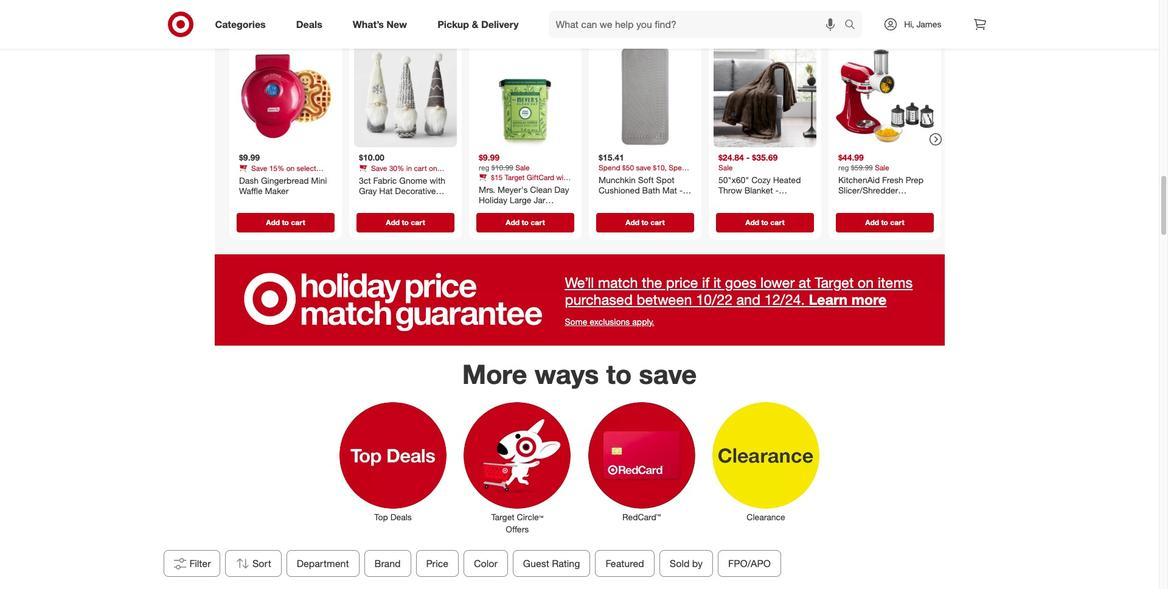 Task type: describe. For each thing, give the bounding box(es) containing it.
$50
[[479, 182, 491, 191]]

decor
[[406, 173, 425, 182]]

target inside $15 target giftcard with $50 home care purchase
[[505, 173, 525, 182]]

clearance
[[747, 512, 786, 523]]

dash gingerbread mini waffle maker image
[[234, 45, 337, 148]]

top
[[576, 8, 604, 30]]

search button
[[840, 11, 869, 40]]

- left $35.69
[[747, 152, 750, 163]]

wondershop™
[[359, 207, 412, 218]]

5 add to cart button from the left
[[716, 213, 814, 233]]

save on top items
[[505, 8, 655, 30]]

and
[[737, 291, 761, 309]]

6 add from the left
[[866, 218, 879, 227]]

mrs. meyer's clean day holiday large jar candle - iowa pine - 7.2oz
[[479, 184, 569, 227]]

filter button
[[163, 551, 220, 577]]

cart for mrs. meyer's clean day holiday large jar candle - iowa pine - 7.2oz
[[531, 218, 545, 227]]

- inside 3ct fabric gnome with gray hat decorative christmas figurine - wondershop™
[[433, 197, 436, 207]]

3ct fabric gnome with gray hat decorative christmas figurine - wondershop™ image
[[354, 45, 457, 148]]

cart for kitchenaid fresh prep slicer/shredder attachment - white ksmvsa
[[891, 218, 905, 227]]

3ct fabric gnome with gray hat decorative christmas figurine - wondershop™
[[359, 175, 445, 218]]

$15.41
[[599, 152, 624, 163]]

guest rating button
[[513, 551, 591, 577]]

maker
[[265, 186, 289, 196]]

figurine
[[400, 197, 431, 207]]

iowa
[[514, 206, 532, 216]]

$59.99
[[851, 163, 873, 172]]

waffle
[[239, 186, 262, 196]]

categories
[[215, 18, 266, 30]]

mrs.
[[479, 184, 495, 195]]

What can we help you find? suggestions appear below search field
[[549, 11, 848, 38]]

featured button
[[595, 551, 655, 577]]

candle
[[479, 206, 506, 216]]

guest rating
[[523, 558, 580, 570]]

ksmvsa
[[839, 207, 873, 217]]

50"x60" cozy heated throw blanket - brookstone image
[[714, 45, 817, 148]]

james
[[917, 19, 942, 29]]

munchkin soft spot cushioned bath mat - gray image
[[594, 45, 697, 148]]

add for maker
[[266, 218, 280, 227]]

to for 3ct fabric gnome with gray hat decorative christmas figurine - wondershop™
[[402, 218, 409, 227]]

sold by
[[670, 558, 703, 570]]

reg for $44.99
[[839, 163, 849, 172]]

care
[[513, 182, 527, 191]]

$35.69
[[752, 152, 778, 163]]

mat
[[663, 185, 677, 196]]

guest
[[523, 558, 549, 570]]

between
[[637, 291, 693, 309]]

hat
[[379, 186, 393, 196]]

attachment
[[839, 196, 883, 206]]

add to cart button for gray
[[356, 213, 454, 233]]

clearance link
[[704, 400, 829, 524]]

delivery
[[482, 18, 519, 30]]

more
[[463, 358, 528, 390]]

cart for munchkin soft spot cushioned bath mat - gray
[[651, 218, 665, 227]]

brand
[[375, 558, 401, 570]]

with for 3ct fabric gnome with gray hat decorative christmas figurine - wondershop™
[[430, 175, 445, 186]]

it
[[714, 274, 722, 292]]

christmas
[[359, 197, 398, 207]]

deals link
[[286, 11, 338, 38]]

kitchen
[[239, 173, 264, 182]]

categories link
[[205, 11, 281, 38]]

mini
[[311, 175, 327, 186]]

sold
[[670, 558, 690, 570]]

$10.99
[[492, 163, 513, 172]]

what's new
[[353, 18, 407, 30]]

gray inside 3ct fabric gnome with gray hat decorative christmas figurine - wondershop™
[[359, 186, 377, 196]]

6 add to cart button from the left
[[836, 213, 934, 233]]

brookstone
[[719, 196, 763, 206]]

target circle™ offers
[[492, 512, 544, 535]]

we'll match the price if it goes lower at target on items purchased between 10/22 and 12/24.
[[565, 274, 913, 309]]

to for kitchenaid fresh prep slicer/shredder attachment - white ksmvsa
[[881, 218, 889, 227]]

fpo/apo button
[[718, 551, 781, 577]]

add to cart button for holiday
[[476, 213, 574, 233]]

items inside save 15% on select kitchen items
[[266, 173, 284, 182]]

$9.99 for $9.99
[[239, 152, 260, 163]]

select inside save 15% on select kitchen items
[[297, 164, 316, 173]]

0 vertical spatial deals
[[296, 18, 323, 30]]

- right pine
[[553, 206, 556, 216]]

slicer/shredder
[[839, 185, 898, 196]]

munchkin soft spot cushioned bath mat - gray
[[599, 175, 683, 206]]

sort button
[[225, 551, 281, 577]]

target holiday price match guarantee image
[[215, 254, 945, 346]]

save 15% on select kitchen items
[[239, 164, 316, 182]]

fresh
[[882, 175, 904, 185]]

by
[[692, 558, 703, 570]]

meyer's
[[498, 184, 528, 195]]

exclusions
[[590, 316, 630, 327]]

items inside the we'll match the price if it goes lower at target on items purchased between 10/22 and 12/24.
[[878, 274, 913, 292]]

holiday
[[479, 195, 507, 205]]

learn more
[[809, 291, 887, 309]]

search
[[840, 19, 869, 31]]

target inside the we'll match the price if it goes lower at target on items purchased between 10/22 and 12/24.
[[815, 274, 854, 292]]

redcard™
[[623, 512, 661, 523]]

top
[[375, 512, 388, 523]]

- left iowa
[[508, 206, 511, 216]]

$15 target giftcard with $50 home care purchase
[[479, 173, 570, 191]]

apply.
[[633, 316, 655, 327]]

prep
[[906, 175, 924, 185]]

add for bath
[[626, 218, 640, 227]]

kitchenaid fresh prep slicer/shredder attachment - white ksmvsa image
[[834, 45, 937, 148]]

pickup & delivery
[[438, 18, 519, 30]]

dash gingerbread mini waffle maker
[[239, 175, 327, 196]]

add to cart button for maker
[[237, 213, 335, 233]]

30%
[[389, 164, 404, 173]]

the
[[642, 274, 663, 292]]

- inside $44.99 reg $59.99 sale kitchenaid fresh prep slicer/shredder attachment - white ksmvsa
[[885, 196, 888, 206]]

mrs. meyer's clean day holiday large jar candle - iowa pine - 7.2oz image
[[474, 45, 577, 148]]

blanket
[[745, 185, 773, 196]]



Task type: vqa. For each thing, say whether or not it's contained in the screenshot.
Registry link
no



Task type: locate. For each thing, give the bounding box(es) containing it.
to down wondershop™
[[402, 218, 409, 227]]

hi,
[[905, 19, 915, 29]]

1 horizontal spatial save
[[371, 164, 387, 173]]

price button
[[416, 551, 459, 577]]

on inside the save 30% in cart on select holiday decor
[[429, 164, 437, 173]]

2 add to cart from the left
[[386, 218, 425, 227]]

on inside the we'll match the price if it goes lower at target on items purchased between 10/22 and 12/24.
[[858, 274, 874, 292]]

2 reg from the left
[[839, 163, 849, 172]]

to down attachment
[[881, 218, 889, 227]]

0 horizontal spatial gray
[[359, 186, 377, 196]]

2 horizontal spatial items
[[878, 274, 913, 292]]

cart down figurine at the top left of the page
[[411, 218, 425, 227]]

-
[[747, 152, 750, 163], [680, 185, 683, 196], [776, 185, 779, 196], [885, 196, 888, 206], [433, 197, 436, 207], [508, 206, 511, 216], [553, 206, 556, 216]]

1 horizontal spatial reg
[[839, 163, 849, 172]]

add to cart down the white
[[866, 218, 905, 227]]

on right decor
[[429, 164, 437, 173]]

day
[[555, 184, 569, 195]]

home
[[493, 182, 511, 191]]

goes
[[726, 274, 757, 292]]

add down wondershop™
[[386, 218, 400, 227]]

ways
[[535, 358, 599, 390]]

1 add from the left
[[266, 218, 280, 227]]

jar
[[534, 195, 545, 205]]

color button
[[464, 551, 508, 577]]

$9.99 reg $10.99 sale
[[479, 152, 530, 172]]

spot
[[656, 175, 675, 185]]

3ct
[[359, 175, 371, 186]]

cushioned
[[599, 185, 640, 196]]

add to cart down wondershop™
[[386, 218, 425, 227]]

sold by button
[[660, 551, 713, 577]]

target right at
[[815, 274, 854, 292]]

rating
[[552, 558, 580, 570]]

0 horizontal spatial sale
[[515, 163, 530, 172]]

sale inside $24.84 - $35.69 sale 50"x60" cozy heated throw blanket - brookstone
[[719, 163, 733, 172]]

add to cart for maker
[[266, 218, 305, 227]]

cart
[[414, 164, 427, 173], [291, 218, 305, 227], [411, 218, 425, 227], [531, 218, 545, 227], [651, 218, 665, 227], [771, 218, 785, 227], [891, 218, 905, 227]]

on right learn on the right
[[858, 274, 874, 292]]

pickup
[[438, 18, 469, 30]]

select up the mini
[[297, 164, 316, 173]]

1 vertical spatial target
[[815, 274, 854, 292]]

save inside the save 30% in cart on select holiday decor
[[371, 164, 387, 173]]

7.2oz
[[479, 216, 500, 227]]

brand button
[[364, 551, 411, 577]]

0 horizontal spatial select
[[297, 164, 316, 173]]

with inside $15 target giftcard with $50 home care purchase
[[556, 173, 570, 182]]

0 horizontal spatial reg
[[479, 163, 489, 172]]

lower
[[761, 274, 795, 292]]

to down iowa
[[522, 218, 529, 227]]

with right decor
[[430, 175, 445, 186]]

1 add to cart from the left
[[266, 218, 305, 227]]

sale for $10.99
[[515, 163, 530, 172]]

gray inside "munchkin soft spot cushioned bath mat - gray"
[[599, 196, 617, 206]]

cart down blanket
[[771, 218, 785, 227]]

$9.99 for $9.99 reg $10.99 sale
[[479, 152, 500, 163]]

cart down bath
[[651, 218, 665, 227]]

add to cart button down "munchkin soft spot cushioned bath mat - gray" at right
[[596, 213, 694, 233]]

on
[[550, 8, 571, 30], [286, 164, 295, 173], [429, 164, 437, 173], [858, 274, 874, 292]]

redcard™ link
[[580, 400, 704, 524]]

to left save
[[607, 358, 632, 390]]

gray down cushioned
[[599, 196, 617, 206]]

add to cart for holiday
[[506, 218, 545, 227]]

2 horizontal spatial sale
[[875, 163, 890, 172]]

add to cart down maker on the top left of page
[[266, 218, 305, 227]]

cart down dash gingerbread mini waffle maker
[[291, 218, 305, 227]]

reg inside $44.99 reg $59.99 sale kitchenaid fresh prep slicer/shredder attachment - white ksmvsa
[[839, 163, 849, 172]]

to for munchkin soft spot cushioned bath mat - gray
[[642, 218, 649, 227]]

select inside the save 30% in cart on select holiday decor
[[359, 173, 378, 182]]

1 vertical spatial deals
[[391, 512, 412, 523]]

1 horizontal spatial $9.99
[[479, 152, 500, 163]]

cart for 3ct fabric gnome with gray hat decorative christmas figurine - wondershop™
[[411, 218, 425, 227]]

$9.99 up kitchen
[[239, 152, 260, 163]]

add to cart button for bath
[[596, 213, 694, 233]]

2 vertical spatial items
[[878, 274, 913, 292]]

add to cart button down maker on the top left of page
[[237, 213, 335, 233]]

2 horizontal spatial save
[[505, 8, 545, 30]]

add for holiday
[[506, 218, 520, 227]]

sale inside $9.99 reg $10.99 sale
[[515, 163, 530, 172]]

to for dash gingerbread mini waffle maker
[[282, 218, 289, 227]]

price
[[667, 274, 699, 292]]

save 30% in cart on select holiday decor
[[359, 164, 437, 182]]

filter
[[190, 558, 211, 570]]

in
[[406, 164, 412, 173]]

save
[[639, 358, 697, 390]]

cart inside the save 30% in cart on select holiday decor
[[414, 164, 427, 173]]

5 add to cart from the left
[[746, 218, 785, 227]]

white
[[891, 196, 913, 206]]

on up gingerbread
[[286, 164, 295, 173]]

gingerbread
[[261, 175, 309, 186]]

sale up fresh
[[875, 163, 890, 172]]

learn
[[809, 291, 848, 309]]

add for gray
[[386, 218, 400, 227]]

add to cart down iowa
[[506, 218, 545, 227]]

we'll
[[565, 274, 595, 292]]

$44.99
[[839, 152, 864, 163]]

add to cart for bath
[[626, 218, 665, 227]]

cart for 50"x60" cozy heated throw blanket - brookstone
[[771, 218, 785, 227]]

add down maker on the top left of page
[[266, 218, 280, 227]]

cart right in
[[414, 164, 427, 173]]

0 horizontal spatial items
[[266, 173, 284, 182]]

sort
[[252, 558, 271, 570]]

1 horizontal spatial select
[[359, 173, 378, 182]]

1 horizontal spatial gray
[[599, 196, 617, 206]]

1 horizontal spatial with
[[556, 173, 570, 182]]

sale for $35.69
[[719, 163, 733, 172]]

3 add to cart button from the left
[[476, 213, 574, 233]]

0 horizontal spatial with
[[430, 175, 445, 186]]

deals left "what's"
[[296, 18, 323, 30]]

sale for $59.99
[[875, 163, 890, 172]]

to down maker on the top left of page
[[282, 218, 289, 227]]

save right '&'
[[505, 8, 545, 30]]

reg left $10.99
[[479, 163, 489, 172]]

- right mat
[[680, 185, 683, 196]]

add to cart button down large
[[476, 213, 574, 233]]

1 $9.99 from the left
[[239, 152, 260, 163]]

with for $15 target giftcard with $50 home care purchase
[[556, 173, 570, 182]]

add down ksmvsa
[[866, 218, 879, 227]]

sale down $24.84
[[719, 163, 733, 172]]

1 horizontal spatial deals
[[391, 512, 412, 523]]

&
[[472, 18, 479, 30]]

what's new link
[[343, 11, 423, 38]]

0 horizontal spatial deals
[[296, 18, 323, 30]]

to down "munchkin soft spot cushioned bath mat - gray" at right
[[642, 218, 649, 227]]

fabric
[[373, 175, 397, 186]]

1 horizontal spatial items
[[609, 8, 655, 30]]

3 sale from the left
[[875, 163, 890, 172]]

add down brookstone
[[746, 218, 760, 227]]

add down iowa
[[506, 218, 520, 227]]

6 add to cart from the left
[[866, 218, 905, 227]]

cart for dash gingerbread mini waffle maker
[[291, 218, 305, 227]]

bath
[[642, 185, 660, 196]]

3 add from the left
[[506, 218, 520, 227]]

4 add to cart button from the left
[[596, 213, 694, 233]]

with up day
[[556, 173, 570, 182]]

color
[[474, 558, 498, 570]]

- inside "munchkin soft spot cushioned bath mat - gray"
[[680, 185, 683, 196]]

pine
[[534, 206, 551, 216]]

1 reg from the left
[[479, 163, 489, 172]]

target up offers
[[492, 512, 515, 523]]

- right figurine at the top left of the page
[[433, 197, 436, 207]]

new
[[387, 18, 407, 30]]

add to cart button down the white
[[836, 213, 934, 233]]

1 add to cart button from the left
[[237, 213, 335, 233]]

2 sale from the left
[[719, 163, 733, 172]]

deals inside "link"
[[391, 512, 412, 523]]

4 add from the left
[[626, 218, 640, 227]]

add to cart down "munchkin soft spot cushioned bath mat - gray" at right
[[626, 218, 665, 227]]

clean
[[530, 184, 552, 195]]

$44.99 reg $59.99 sale kitchenaid fresh prep slicer/shredder attachment - white ksmvsa
[[839, 152, 924, 217]]

1 vertical spatial items
[[266, 173, 284, 182]]

save for 3ct fabric gnome with gray hat decorative christmas figurine - wondershop™
[[371, 164, 387, 173]]

0 horizontal spatial save
[[251, 164, 267, 173]]

more
[[852, 291, 887, 309]]

4 add to cart from the left
[[626, 218, 665, 227]]

to for mrs. meyer's clean day holiday large jar candle - iowa pine - 7.2oz
[[522, 218, 529, 227]]

carousel region
[[215, 0, 945, 254]]

reg down $44.99
[[839, 163, 849, 172]]

sale up $15 target giftcard with $50 home care purchase
[[515, 163, 530, 172]]

3 add to cart from the left
[[506, 218, 545, 227]]

save down "$10.00"
[[371, 164, 387, 173]]

1 horizontal spatial sale
[[719, 163, 733, 172]]

add to cart button down figurine at the top left of the page
[[356, 213, 454, 233]]

0 horizontal spatial $9.99
[[239, 152, 260, 163]]

select down "$10.00"
[[359, 173, 378, 182]]

cart down the white
[[891, 218, 905, 227]]

what's
[[353, 18, 384, 30]]

gray down the 3ct
[[359, 186, 377, 196]]

fpo/apo
[[729, 558, 771, 570]]

munchkin
[[599, 175, 636, 185]]

to for 50"x60" cozy heated throw blanket - brookstone
[[762, 218, 769, 227]]

$24.84 - $35.69 sale 50"x60" cozy heated throw blanket - brookstone
[[719, 152, 801, 206]]

1 sale from the left
[[515, 163, 530, 172]]

2 $9.99 from the left
[[479, 152, 500, 163]]

- left the white
[[885, 196, 888, 206]]

circle™
[[517, 512, 544, 523]]

department button
[[286, 551, 359, 577]]

if
[[703, 274, 710, 292]]

on left top
[[550, 8, 571, 30]]

12/24.
[[765, 291, 805, 309]]

deals right top
[[391, 512, 412, 523]]

reg inside $9.99 reg $10.99 sale
[[479, 163, 489, 172]]

target up meyer's
[[505, 173, 525, 182]]

$10.00
[[359, 152, 384, 163]]

$9.99 up $10.99
[[479, 152, 500, 163]]

select
[[297, 164, 316, 173], [359, 173, 378, 182]]

save inside save 15% on select kitchen items
[[251, 164, 267, 173]]

target inside target circle™ offers
[[492, 512, 515, 523]]

on inside save 15% on select kitchen items
[[286, 164, 295, 173]]

giftcard
[[527, 173, 554, 182]]

save for dash gingerbread mini waffle maker
[[251, 164, 267, 173]]

2 add from the left
[[386, 218, 400, 227]]

sale inside $44.99 reg $59.99 sale kitchenaid fresh prep slicer/shredder attachment - white ksmvsa
[[875, 163, 890, 172]]

- down heated
[[776, 185, 779, 196]]

5 add from the left
[[746, 218, 760, 227]]

top deals link
[[331, 400, 455, 524]]

add to cart button down brookstone
[[716, 213, 814, 233]]

cart down pine
[[531, 218, 545, 227]]

deals
[[296, 18, 323, 30], [391, 512, 412, 523]]

kitchenaid
[[839, 175, 880, 185]]

to down brookstone
[[762, 218, 769, 227]]

2 vertical spatial target
[[492, 512, 515, 523]]

save up dash
[[251, 164, 267, 173]]

add down "munchkin soft spot cushioned bath mat - gray" at right
[[626, 218, 640, 227]]

reg for $9.99
[[479, 163, 489, 172]]

with inside 3ct fabric gnome with gray hat decorative christmas figurine - wondershop™
[[430, 175, 445, 186]]

some exclusions apply.
[[565, 316, 655, 327]]

2 add to cart button from the left
[[356, 213, 454, 233]]

throw
[[719, 185, 742, 196]]

add to cart down brookstone
[[746, 218, 785, 227]]

featured
[[606, 558, 644, 570]]

0 vertical spatial target
[[505, 173, 525, 182]]

$9.99 inside $9.99 reg $10.99 sale
[[479, 152, 500, 163]]

heated
[[773, 175, 801, 185]]

add to cart for gray
[[386, 218, 425, 227]]

gnome
[[399, 175, 427, 186]]

0 vertical spatial items
[[609, 8, 655, 30]]

at
[[799, 274, 811, 292]]

department
[[297, 558, 349, 570]]



